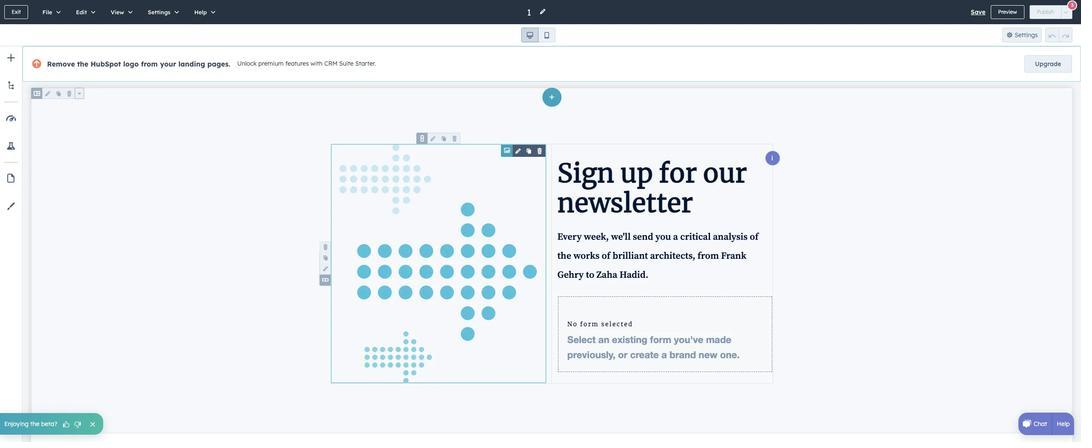 Task type: locate. For each thing, give the bounding box(es) containing it.
settings
[[148, 9, 171, 16], [1015, 31, 1039, 39]]

0 vertical spatial help
[[194, 9, 207, 16]]

premium
[[258, 60, 284, 68]]

preview
[[999, 9, 1018, 15]]

0 horizontal spatial the
[[30, 420, 39, 428]]

the
[[77, 60, 88, 68], [30, 420, 39, 428]]

features
[[286, 60, 309, 68]]

exit
[[12, 9, 21, 15]]

1 horizontal spatial the
[[77, 60, 88, 68]]

0 horizontal spatial group
[[522, 28, 556, 42]]

1 group from the left
[[522, 28, 556, 42]]

group
[[522, 28, 556, 42], [1046, 28, 1073, 42]]

0 vertical spatial settings
[[148, 9, 171, 16]]

1 horizontal spatial group
[[1046, 28, 1073, 42]]

help button
[[185, 0, 222, 24]]

0 horizontal spatial help
[[194, 9, 207, 16]]

your
[[160, 60, 176, 68]]

3
[[1072, 2, 1075, 8]]

the left beta?
[[30, 420, 39, 428]]

remove
[[47, 60, 75, 68]]

settings right "view" button
[[148, 9, 171, 16]]

settings button
[[139, 0, 185, 24], [1003, 28, 1042, 42]]

1 vertical spatial the
[[30, 420, 39, 428]]

None field
[[527, 6, 534, 18]]

the inside button
[[30, 420, 39, 428]]

1 horizontal spatial help
[[1057, 420, 1071, 428]]

suite
[[339, 60, 354, 68]]

crm
[[324, 60, 338, 68]]

0 vertical spatial the
[[77, 60, 88, 68]]

exit link
[[4, 5, 28, 19]]

the right remove
[[77, 60, 88, 68]]

the for hubspot
[[77, 60, 88, 68]]

1 vertical spatial help
[[1057, 420, 1071, 428]]

settings down the preview 'button'
[[1015, 31, 1039, 39]]

remove the hubspot logo from your landing pages.
[[47, 60, 230, 68]]

help inside button
[[194, 9, 207, 16]]

0 horizontal spatial settings
[[148, 9, 171, 16]]

view
[[111, 9, 124, 16]]

help
[[194, 9, 207, 16], [1057, 420, 1071, 428]]

0 horizontal spatial settings button
[[139, 0, 185, 24]]

file
[[42, 9, 52, 16]]

1 vertical spatial settings
[[1015, 31, 1039, 39]]

1 horizontal spatial settings button
[[1003, 28, 1042, 42]]



Task type: describe. For each thing, give the bounding box(es) containing it.
save
[[972, 8, 986, 16]]

thumbsdown image
[[74, 421, 81, 429]]

save button
[[972, 7, 986, 17]]

publish
[[1038, 9, 1055, 15]]

enjoying the beta?
[[4, 420, 57, 428]]

from
[[141, 60, 158, 68]]

edit button
[[67, 0, 102, 24]]

enjoying the beta? button
[[0, 413, 103, 435]]

logo
[[123, 60, 139, 68]]

2 group from the left
[[1046, 28, 1073, 42]]

preview button
[[991, 5, 1025, 19]]

thumbsup image
[[62, 421, 70, 429]]

enjoying
[[4, 420, 29, 428]]

starter.
[[355, 60, 376, 68]]

publish button
[[1030, 5, 1062, 19]]

the for beta?
[[30, 420, 39, 428]]

landing
[[179, 60, 205, 68]]

publish group
[[1030, 5, 1073, 19]]

with
[[311, 60, 323, 68]]

beta?
[[41, 420, 57, 428]]

0 vertical spatial settings button
[[139, 0, 185, 24]]

unlock
[[237, 60, 257, 68]]

1 vertical spatial settings button
[[1003, 28, 1042, 42]]

chat
[[1034, 420, 1048, 428]]

1 horizontal spatial settings
[[1015, 31, 1039, 39]]

view button
[[102, 0, 139, 24]]

upgrade link
[[1025, 55, 1073, 73]]

unlock premium features with crm suite starter.
[[237, 60, 376, 68]]

edit
[[76, 9, 87, 16]]

upgrade
[[1036, 60, 1062, 68]]

pages.
[[207, 60, 230, 68]]

hubspot
[[91, 60, 121, 68]]

file button
[[33, 0, 67, 24]]



Task type: vqa. For each thing, say whether or not it's contained in the screenshot.
Close Image
no



